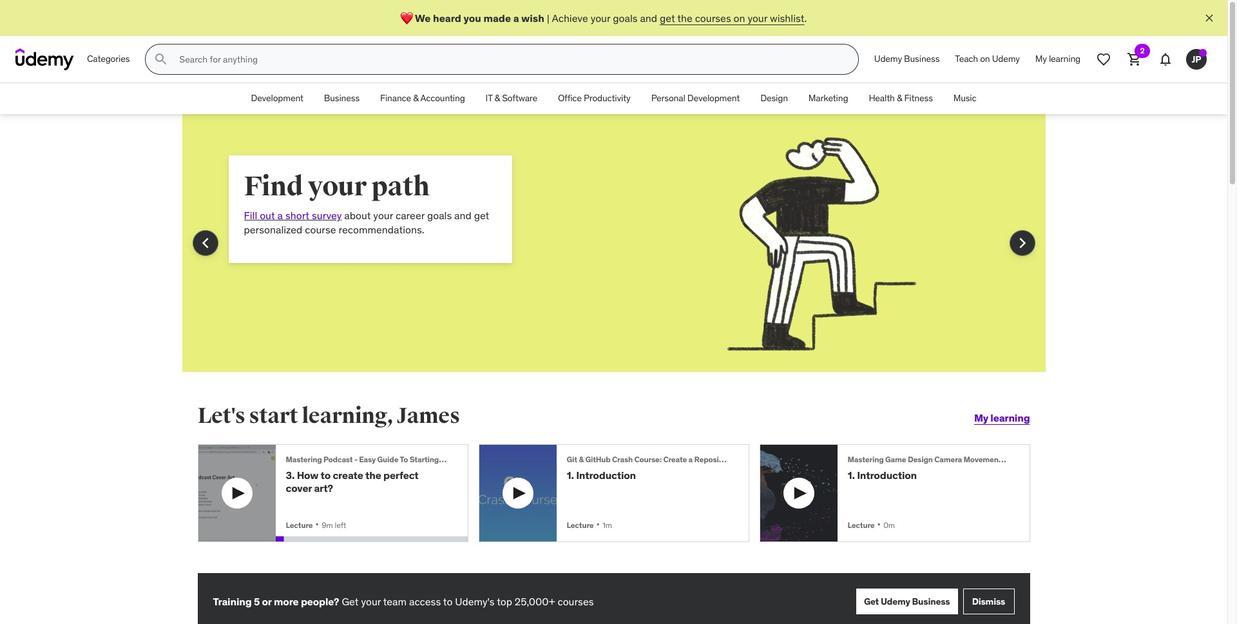 Task type: describe. For each thing, give the bounding box(es) containing it.
mastering for introduction
[[848, 455, 884, 464]]

left
[[335, 520, 346, 530]]

team
[[383, 595, 407, 608]]

business inside udemy business link
[[905, 53, 940, 65]]

my learning for bottom my learning link
[[975, 412, 1031, 424]]

1 development from the left
[[251, 92, 304, 104]]

we
[[415, 11, 431, 24]]

1m
[[603, 520, 612, 530]]

fill
[[244, 209, 257, 222]]

perfect
[[384, 469, 419, 482]]

teach on udemy link
[[948, 44, 1028, 75]]

& for github
[[579, 455, 584, 464]]

❤️
[[400, 11, 413, 24]]

people?
[[301, 595, 339, 608]]

0 vertical spatial my learning link
[[1028, 44, 1089, 75]]

software
[[502, 92, 538, 104]]

training 5 or more people? get your team access to udemy's top 25,000+ courses
[[213, 595, 594, 608]]

.
[[805, 11, 807, 24]]

• for 1.
[[878, 517, 881, 530]]

my for topmost my learning link
[[1036, 53, 1047, 65]]

personal
[[652, 92, 686, 104]]

0 horizontal spatial on
[[734, 11, 746, 24]]

jp
[[1192, 53, 1202, 65]]

in
[[1008, 455, 1014, 464]]

categories button
[[79, 44, 138, 75]]

out
[[260, 209, 275, 222]]

finance
[[380, 92, 411, 104]]

teach on udemy
[[956, 53, 1020, 65]]

1 • from the left
[[315, 517, 319, 530]]

guide
[[378, 455, 399, 464]]

health
[[869, 92, 895, 104]]

survey
[[312, 209, 342, 222]]

my for bottom my learning link
[[975, 412, 989, 424]]

1. inside mastering game design camera movements in arcade studio 1. introduction
[[848, 469, 855, 482]]

health & fitness
[[869, 92, 933, 104]]

introduction inside git & github crash course: create a repository from scratch! 1. introduction
[[576, 469, 636, 482]]

learning for topmost my learning link
[[1049, 53, 1081, 65]]

your right achieve
[[591, 11, 611, 24]]

design inside mastering game design camera movements in arcade studio 1. introduction
[[908, 455, 933, 464]]

repository
[[695, 455, 734, 464]]

|
[[547, 11, 550, 24]]

udemy business link
[[867, 44, 948, 75]]

personal development
[[652, 92, 740, 104]]

business link
[[314, 83, 370, 114]]

2
[[1141, 46, 1145, 55]]

& for fitness
[[897, 92, 903, 104]]

to
[[400, 455, 408, 464]]

personal development link
[[641, 83, 751, 114]]

teach
[[956, 53, 979, 65]]

0 vertical spatial and
[[640, 11, 658, 24]]

you have alerts image
[[1200, 49, 1208, 57]]

mastering podcast -  easy guide to starting your podcast 3. how to create the perfect cover art?
[[286, 455, 487, 494]]

from
[[735, 455, 754, 464]]

heard
[[433, 11, 462, 24]]

lecture for 1.
[[848, 520, 875, 530]]

marketing
[[809, 92, 849, 104]]

marketing link
[[799, 83, 859, 114]]

let's start learning, james
[[198, 402, 460, 429]]

business inside the get udemy business link
[[913, 595, 951, 607]]

your left the team
[[361, 595, 381, 608]]

it
[[486, 92, 493, 104]]

scratch!
[[755, 455, 785, 464]]

fill out a short survey
[[244, 209, 342, 222]]

james
[[397, 402, 460, 429]]

development link
[[241, 83, 314, 114]]

2 podcast from the left
[[458, 455, 487, 464]]

1 vertical spatial to
[[443, 595, 453, 608]]

0 horizontal spatial courses
[[558, 595, 594, 608]]

close image
[[1204, 12, 1217, 24]]

5
[[254, 595, 260, 608]]

25,000+
[[515, 595, 555, 608]]

1. introduction link for introduction
[[848, 469, 1009, 482]]

lecture for from
[[567, 520, 594, 530]]

career
[[396, 209, 425, 222]]

git & github crash course: create a repository from scratch! 1. introduction
[[567, 455, 785, 482]]

or
[[262, 595, 272, 608]]

achieve
[[552, 11, 588, 24]]

get the courses on your wishlist link
[[660, 11, 805, 24]]

short
[[286, 209, 310, 222]]

get inside about your career goals and get personalized course recommendations.
[[474, 209, 490, 222]]

easy
[[359, 455, 376, 464]]

let's
[[198, 402, 245, 429]]

get udemy business link
[[857, 589, 958, 614]]

business inside 'business' link
[[324, 92, 360, 104]]

9m
[[322, 520, 333, 530]]

0 vertical spatial get
[[660, 11, 675, 24]]

udemy business
[[875, 53, 940, 65]]

mastering game design camera movements in arcade studio 1. introduction
[[848, 455, 1066, 482]]

crash
[[612, 455, 633, 464]]

3% complete image
[[276, 536, 284, 542]]

1 podcast from the left
[[324, 455, 353, 464]]

3.
[[286, 469, 295, 482]]

2 link
[[1120, 44, 1151, 75]]

carousel element
[[182, 114, 1046, 403]]

shopping cart with 2 items image
[[1128, 52, 1143, 67]]

course
[[305, 223, 336, 236]]

lecture • 0m
[[848, 517, 895, 530]]

udemy image
[[15, 48, 74, 70]]

movements
[[964, 455, 1006, 464]]

the for create
[[366, 469, 381, 482]]

jp link
[[1182, 44, 1213, 75]]



Task type: vqa. For each thing, say whether or not it's contained in the screenshot.
the Video Duration dropdown button
no



Task type: locate. For each thing, give the bounding box(es) containing it.
1 horizontal spatial to
[[443, 595, 453, 608]]

path
[[372, 170, 430, 203]]

1 vertical spatial goals
[[427, 209, 452, 222]]

2 mastering from the left
[[848, 455, 884, 464]]

1 horizontal spatial courses
[[695, 11, 732, 24]]

lecture inside lecture • 9m left
[[286, 520, 313, 530]]

1 horizontal spatial learning
[[1049, 53, 1081, 65]]

Search for anything text field
[[177, 48, 843, 70]]

•
[[315, 517, 319, 530], [597, 517, 600, 530], [878, 517, 881, 530]]

introduction inside mastering game design camera movements in arcade studio 1. introduction
[[858, 469, 917, 482]]

0 horizontal spatial •
[[315, 517, 319, 530]]

0 horizontal spatial 1. introduction link
[[567, 469, 728, 482]]

podcast
[[324, 455, 353, 464], [458, 455, 487, 464]]

my
[[1036, 53, 1047, 65], [975, 412, 989, 424]]

music link
[[944, 83, 987, 114]]

on
[[734, 11, 746, 24], [981, 53, 991, 65]]

0 vertical spatial a
[[514, 11, 519, 24]]

& for accounting
[[413, 92, 419, 104]]

learning up in
[[991, 412, 1031, 424]]

1. introduction link down camera
[[848, 469, 1009, 482]]

on left the wishlist on the right top
[[734, 11, 746, 24]]

my learning left the wishlist icon
[[1036, 53, 1081, 65]]

1. introduction link for scratch!
[[567, 469, 728, 482]]

you
[[464, 11, 481, 24]]

2 1. from the left
[[848, 469, 855, 482]]

1. up lecture • 0m
[[848, 469, 855, 482]]

2 development from the left
[[688, 92, 740, 104]]

1. inside git & github crash course: create a repository from scratch! 1. introduction
[[567, 469, 574, 482]]

business left dismiss
[[913, 595, 951, 607]]

podcast left -
[[324, 455, 353, 464]]

course:
[[635, 455, 662, 464]]

lecture left 0m
[[848, 520, 875, 530]]

1 lecture from the left
[[286, 520, 313, 530]]

2 • from the left
[[597, 517, 600, 530]]

0 vertical spatial learning
[[1049, 53, 1081, 65]]

your up "recommendations."
[[374, 209, 393, 222]]

0 vertical spatial my learning
[[1036, 53, 1081, 65]]

my learning link left the wishlist icon
[[1028, 44, 1089, 75]]

health & fitness link
[[859, 83, 944, 114]]

& for software
[[495, 92, 500, 104]]

❤️   we heard you made a wish | achieve your goals and get the courses on your wishlist .
[[400, 11, 807, 24]]

1 horizontal spatial introduction
[[858, 469, 917, 482]]

1 horizontal spatial lecture
[[567, 520, 594, 530]]

2 horizontal spatial a
[[689, 455, 693, 464]]

2 vertical spatial business
[[913, 595, 951, 607]]

1 horizontal spatial design
[[908, 455, 933, 464]]

2 vertical spatial a
[[689, 455, 693, 464]]

mastering inside mastering podcast -  easy guide to starting your podcast 3. how to create the perfect cover art?
[[286, 455, 322, 464]]

next image
[[1012, 233, 1033, 253]]

0 horizontal spatial lecture
[[286, 520, 313, 530]]

your left the wishlist on the right top
[[748, 11, 768, 24]]

find your path
[[244, 170, 430, 203]]

1 horizontal spatial 1. introduction link
[[848, 469, 1009, 482]]

1 vertical spatial design
[[908, 455, 933, 464]]

-
[[355, 455, 358, 464]]

1 horizontal spatial get
[[660, 11, 675, 24]]

your
[[440, 455, 456, 464]]

find
[[244, 170, 303, 203]]

0 horizontal spatial get
[[342, 595, 359, 608]]

1 introduction from the left
[[576, 469, 636, 482]]

2 1. introduction link from the left
[[848, 469, 1009, 482]]

1 1. from the left
[[567, 469, 574, 482]]

lecture • 9m left
[[286, 517, 346, 530]]

accounting
[[421, 92, 465, 104]]

learning,
[[302, 402, 393, 429]]

music
[[954, 92, 977, 104]]

it & software link
[[476, 83, 548, 114]]

mastering left game
[[848, 455, 884, 464]]

on right "teach"
[[981, 53, 991, 65]]

introduction down game
[[858, 469, 917, 482]]

mastering for 3.
[[286, 455, 322, 464]]

it & software
[[486, 92, 538, 104]]

0 horizontal spatial my
[[975, 412, 989, 424]]

3 lecture from the left
[[848, 520, 875, 530]]

submit search image
[[154, 52, 169, 67]]

arcade
[[1016, 455, 1041, 464]]

lecture • 1m
[[567, 517, 612, 530]]

1 vertical spatial my learning
[[975, 412, 1031, 424]]

and inside about your career goals and get personalized course recommendations.
[[455, 209, 472, 222]]

0 horizontal spatial mastering
[[286, 455, 322, 464]]

1 horizontal spatial and
[[640, 11, 658, 24]]

podcast right your
[[458, 455, 487, 464]]

1 vertical spatial learning
[[991, 412, 1031, 424]]

a
[[514, 11, 519, 24], [278, 209, 283, 222], [689, 455, 693, 464]]

3 • from the left
[[878, 517, 881, 530]]

lecture left 1m
[[567, 520, 594, 530]]

1 horizontal spatial on
[[981, 53, 991, 65]]

lecture inside lecture • 1m
[[567, 520, 594, 530]]

0 horizontal spatial the
[[366, 469, 381, 482]]

the inside mastering podcast -  easy guide to starting your podcast 3. how to create the perfect cover art?
[[366, 469, 381, 482]]

1 horizontal spatial my
[[1036, 53, 1047, 65]]

1 vertical spatial my learning link
[[975, 403, 1031, 434]]

my up the "movements"
[[975, 412, 989, 424]]

to right access
[[443, 595, 453, 608]]

1 vertical spatial get
[[474, 209, 490, 222]]

get
[[660, 11, 675, 24], [474, 209, 490, 222]]

finance & accounting
[[380, 92, 465, 104]]

learning for bottom my learning link
[[991, 412, 1031, 424]]

to inside mastering podcast -  easy guide to starting your podcast 3. how to create the perfect cover art?
[[321, 469, 331, 482]]

0 horizontal spatial design
[[761, 92, 788, 104]]

office
[[558, 92, 582, 104]]

business left finance on the top of page
[[324, 92, 360, 104]]

0 vertical spatial my
[[1036, 53, 1047, 65]]

0 horizontal spatial development
[[251, 92, 304, 104]]

goals inside about your career goals and get personalized course recommendations.
[[427, 209, 452, 222]]

made
[[484, 11, 511, 24]]

git
[[567, 455, 578, 464]]

my learning link
[[1028, 44, 1089, 75], [975, 403, 1031, 434]]

notifications image
[[1159, 52, 1174, 67]]

start
[[249, 402, 298, 429]]

fill out a short survey link
[[244, 209, 342, 222]]

& inside git & github crash course: create a repository from scratch! 1. introduction
[[579, 455, 584, 464]]

1 vertical spatial courses
[[558, 595, 594, 608]]

lecture inside lecture • 0m
[[848, 520, 875, 530]]

get udemy business
[[864, 595, 951, 607]]

0 vertical spatial on
[[734, 11, 746, 24]]

0 horizontal spatial and
[[455, 209, 472, 222]]

1 horizontal spatial the
[[678, 11, 693, 24]]

personalized
[[244, 223, 303, 236]]

dismiss
[[973, 595, 1006, 607]]

1 mastering from the left
[[286, 455, 322, 464]]

a inside git & github crash course: create a repository from scratch! 1. introduction
[[689, 455, 693, 464]]

• left 1m
[[597, 517, 600, 530]]

your inside about your career goals and get personalized course recommendations.
[[374, 209, 393, 222]]

1 vertical spatial my
[[975, 412, 989, 424]]

about
[[344, 209, 371, 222]]

mastering
[[286, 455, 322, 464], [848, 455, 884, 464]]

training
[[213, 595, 252, 608]]

1 horizontal spatial mastering
[[848, 455, 884, 464]]

1. down git
[[567, 469, 574, 482]]

your up survey
[[308, 170, 367, 203]]

1 horizontal spatial my learning
[[1036, 53, 1081, 65]]

1 horizontal spatial podcast
[[458, 455, 487, 464]]

a left wish
[[514, 11, 519, 24]]

1 horizontal spatial get
[[864, 595, 879, 607]]

0 horizontal spatial introduction
[[576, 469, 636, 482]]

art?
[[314, 481, 333, 494]]

design right game
[[908, 455, 933, 464]]

my learning up in
[[975, 412, 1031, 424]]

my learning link up in
[[975, 403, 1031, 434]]

lecture left 9m
[[286, 520, 313, 530]]

design
[[761, 92, 788, 104], [908, 455, 933, 464]]

0 horizontal spatial get
[[474, 209, 490, 222]]

• for from
[[597, 517, 600, 530]]

1 vertical spatial business
[[324, 92, 360, 104]]

and
[[640, 11, 658, 24], [455, 209, 472, 222]]

github
[[586, 455, 611, 464]]

about your career goals and get personalized course recommendations.
[[244, 209, 490, 236]]

1 horizontal spatial goals
[[613, 11, 638, 24]]

game
[[886, 455, 907, 464]]

finance & accounting link
[[370, 83, 476, 114]]

the for get
[[678, 11, 693, 24]]

& right it
[[495, 92, 500, 104]]

cover
[[286, 481, 312, 494]]

learning left the wishlist icon
[[1049, 53, 1081, 65]]

productivity
[[584, 92, 631, 104]]

• left 9m
[[315, 517, 319, 530]]

1 horizontal spatial 1.
[[848, 469, 855, 482]]

to
[[321, 469, 331, 482], [443, 595, 453, 608]]

1 vertical spatial on
[[981, 53, 991, 65]]

& right git
[[579, 455, 584, 464]]

0 vertical spatial courses
[[695, 11, 732, 24]]

my learning for topmost my learning link
[[1036, 53, 1081, 65]]

more
[[274, 595, 299, 608]]

1. introduction link down the course:
[[567, 469, 728, 482]]

business up fitness
[[905, 53, 940, 65]]

2 introduction from the left
[[858, 469, 917, 482]]

to right how
[[321, 469, 331, 482]]

0 vertical spatial design
[[761, 92, 788, 104]]

0m
[[884, 520, 895, 530]]

a right create
[[689, 455, 693, 464]]

• left 0m
[[878, 517, 881, 530]]

recommendations.
[[339, 223, 425, 236]]

0 horizontal spatial learning
[[991, 412, 1031, 424]]

0 vertical spatial goals
[[613, 11, 638, 24]]

design link
[[751, 83, 799, 114]]

1. introduction link
[[567, 469, 728, 482], [848, 469, 1009, 482]]

a right out
[[278, 209, 283, 222]]

design left "marketing"
[[761, 92, 788, 104]]

1 horizontal spatial •
[[597, 517, 600, 530]]

create
[[664, 455, 687, 464]]

mastering inside mastering game design camera movements in arcade studio 1. introduction
[[848, 455, 884, 464]]

2 horizontal spatial lecture
[[848, 520, 875, 530]]

1 1. introduction link from the left
[[567, 469, 728, 482]]

0 horizontal spatial a
[[278, 209, 283, 222]]

goals right achieve
[[613, 11, 638, 24]]

mastering up how
[[286, 455, 322, 464]]

1 vertical spatial and
[[455, 209, 472, 222]]

1.
[[567, 469, 574, 482], [848, 469, 855, 482]]

fitness
[[905, 92, 933, 104]]

my learning inside my learning link
[[1036, 53, 1081, 65]]

starting
[[410, 455, 439, 464]]

studio
[[1042, 455, 1066, 464]]

wishlist
[[770, 11, 805, 24]]

1 vertical spatial a
[[278, 209, 283, 222]]

categories
[[87, 53, 130, 65]]

introduction
[[576, 469, 636, 482], [858, 469, 917, 482]]

0 horizontal spatial to
[[321, 469, 331, 482]]

& right health on the top of page
[[897, 92, 903, 104]]

0 horizontal spatial goals
[[427, 209, 452, 222]]

top
[[497, 595, 513, 608]]

goals right 'career'
[[427, 209, 452, 222]]

wishlist image
[[1097, 52, 1112, 67]]

lecture
[[286, 520, 313, 530], [567, 520, 594, 530], [848, 520, 875, 530]]

introduction down github
[[576, 469, 636, 482]]

2 horizontal spatial •
[[878, 517, 881, 530]]

0 vertical spatial to
[[321, 469, 331, 482]]

get
[[342, 595, 359, 608], [864, 595, 879, 607]]

0 horizontal spatial my learning
[[975, 412, 1031, 424]]

0 horizontal spatial podcast
[[324, 455, 353, 464]]

1 horizontal spatial a
[[514, 11, 519, 24]]

0 vertical spatial business
[[905, 53, 940, 65]]

& right finance on the top of page
[[413, 92, 419, 104]]

2 lecture from the left
[[567, 520, 594, 530]]

0 vertical spatial the
[[678, 11, 693, 24]]

1 horizontal spatial development
[[688, 92, 740, 104]]

0 horizontal spatial 1.
[[567, 469, 574, 482]]

previous image
[[195, 233, 216, 253]]

learning
[[1049, 53, 1081, 65], [991, 412, 1031, 424]]

1 vertical spatial the
[[366, 469, 381, 482]]

my right teach on udemy
[[1036, 53, 1047, 65]]

office productivity
[[558, 92, 631, 104]]

access
[[409, 595, 441, 608]]



